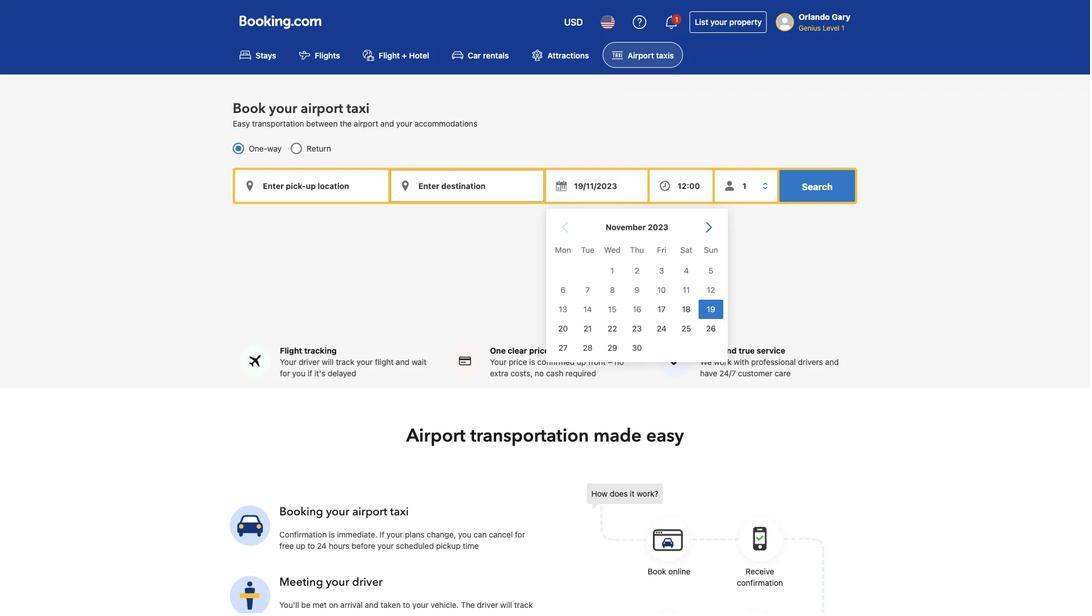Task type: vqa. For each thing, say whether or not it's contained in the screenshot.
1st similar from left
no



Task type: describe. For each thing, give the bounding box(es) containing it.
between
[[306, 119, 338, 128]]

orlando
[[799, 12, 830, 22]]

november 2023
[[606, 222, 668, 232]]

search
[[802, 181, 833, 192]]

your down if on the left of the page
[[378, 541, 394, 551]]

confirmation
[[279, 530, 327, 539]]

+
[[402, 50, 407, 60]]

property
[[729, 17, 762, 27]]

tried
[[700, 346, 720, 355]]

met
[[313, 600, 327, 610]]

27 button
[[551, 338, 575, 358]]

can
[[474, 530, 487, 539]]

26 button
[[699, 319, 723, 338]]

work
[[714, 357, 732, 367]]

driver inside you'll be met on arrival and taken to your vehicle. the driver will track your flight, so they'll be waiting if it's delayed
[[477, 600, 498, 610]]

0 horizontal spatial be
[[301, 600, 311, 610]]

9
[[635, 285, 640, 295]]

care
[[775, 369, 791, 378]]

25 button
[[674, 319, 699, 338]]

and up work
[[722, 346, 737, 355]]

flight
[[375, 357, 394, 367]]

7
[[586, 285, 590, 295]]

wait
[[412, 357, 427, 367]]

car rentals link
[[443, 42, 518, 68]]

book your airport taxi easy transportation between the airport and your accommodations
[[233, 99, 477, 128]]

plans
[[405, 530, 425, 539]]

we
[[700, 357, 712, 367]]

professional
[[751, 357, 796, 367]]

orlando gary genius level 1
[[799, 12, 851, 32]]

one
[[490, 346, 506, 355]]

booking airport taxi image for booking your airport taxi
[[230, 506, 270, 546]]

booking
[[279, 504, 323, 520]]

easy
[[646, 424, 684, 448]]

taken
[[381, 600, 401, 610]]

14
[[583, 305, 592, 314]]

30 button
[[625, 338, 649, 358]]

track inside you'll be met on arrival and taken to your vehicle. the driver will track your flight, so they'll be waiting if it's delayed
[[514, 600, 533, 610]]

does
[[610, 489, 628, 499]]

1 vertical spatial airport
[[354, 119, 378, 128]]

scheduled
[[396, 541, 434, 551]]

and inside book your airport taxi easy transportation between the airport and your accommodations
[[380, 119, 394, 128]]

23 button
[[625, 319, 649, 338]]

4
[[684, 266, 689, 275]]

30
[[632, 343, 642, 353]]

1 vertical spatial driver
[[352, 575, 383, 590]]

your inside the flight tracking your driver will track your flight and wait for you if it's delayed
[[280, 357, 296, 367]]

0 horizontal spatial price
[[509, 357, 527, 367]]

attractions
[[547, 50, 589, 60]]

with
[[734, 357, 749, 367]]

airport taxis link
[[603, 42, 683, 68]]

24 inside button
[[657, 324, 667, 333]]

before
[[352, 541, 375, 551]]

flights
[[315, 50, 340, 60]]

car
[[468, 50, 481, 60]]

airport for airport transportation made easy
[[406, 424, 466, 448]]

1 button
[[658, 9, 685, 36]]

confirmation is immediate. if your plans change, you can cancel for free up to 24 hours before your scheduled pickup time
[[279, 530, 525, 551]]

customer
[[738, 369, 773, 378]]

19/11/2023 button
[[546, 170, 648, 202]]

15
[[608, 305, 617, 314]]

usd button
[[557, 9, 590, 36]]

will inside the flight tracking your driver will track your flight and wait for you if it's delayed
[[322, 357, 334, 367]]

receive confirmation
[[737, 567, 783, 588]]

up inside confirmation is immediate. if your plans change, you can cancel for free up to 24 hours before your scheduled pickup time
[[296, 541, 305, 551]]

2
[[635, 266, 639, 275]]

list your property
[[695, 17, 762, 27]]

19/11/2023
[[574, 181, 617, 190]]

receive
[[746, 567, 774, 576]]

0 horizontal spatial 1
[[611, 266, 614, 275]]

flight for flight tracking your driver will track your flight and wait for you if it's delayed
[[280, 346, 302, 355]]

attractions link
[[523, 42, 598, 68]]

way
[[267, 144, 282, 153]]

transportation inside book your airport taxi easy transportation between the airport and your accommodations
[[252, 119, 304, 128]]

1 horizontal spatial price
[[529, 346, 549, 355]]

delayed inside the flight tracking your driver will track your flight and wait for you if it's delayed
[[328, 369, 356, 378]]

book online
[[648, 567, 690, 576]]

up inside one clear price your price is confirmed up front – no extra costs, no cash required
[[577, 357, 586, 367]]

usd
[[564, 17, 583, 28]]

search button
[[780, 170, 855, 202]]

19 button
[[699, 300, 723, 319]]

for for flight tracking your driver will track your flight and wait for you if it's delayed
[[280, 369, 290, 378]]

21
[[584, 324, 592, 333]]

one-way
[[249, 144, 282, 153]]

thu
[[630, 245, 644, 254]]

1 vertical spatial be
[[356, 612, 365, 613]]

it's inside you'll be met on arrival and taken to your vehicle. the driver will track your flight, so they'll be waiting if it's delayed
[[402, 612, 413, 613]]

24 button
[[649, 319, 674, 338]]

21 button
[[575, 319, 600, 338]]

taxis
[[656, 50, 674, 60]]

pickup
[[436, 541, 461, 551]]

your inside one clear price your price is confirmed up front – no extra costs, no cash required
[[490, 357, 507, 367]]

to inside you'll be met on arrival and taken to your vehicle. the driver will track your flight, so they'll be waiting if it's delayed
[[403, 600, 410, 610]]

your inside the flight tracking your driver will track your flight and wait for you if it's delayed
[[357, 357, 373, 367]]

november
[[606, 222, 646, 232]]

tracking
[[304, 346, 337, 355]]

booking.com online hotel reservations image
[[240, 15, 321, 29]]

2023
[[648, 222, 668, 232]]

driver inside the flight tracking your driver will track your flight and wait for you if it's delayed
[[299, 357, 320, 367]]

your up on
[[326, 575, 349, 590]]

Enter pick-up location text field
[[235, 170, 388, 202]]

have
[[700, 369, 717, 378]]

is inside confirmation is immediate. if your plans change, you can cancel for free up to 24 hours before your scheduled pickup time
[[329, 530, 335, 539]]

17
[[658, 305, 666, 314]]

you inside confirmation is immediate. if your plans change, you can cancel for free up to 24 hours before your scheduled pickup time
[[458, 530, 471, 539]]

flights link
[[290, 42, 349, 68]]

airport transportation made easy
[[406, 424, 684, 448]]

arrival
[[340, 600, 363, 610]]

true
[[739, 346, 755, 355]]

17 button
[[649, 300, 674, 319]]



Task type: locate. For each thing, give the bounding box(es) containing it.
0 horizontal spatial is
[[329, 530, 335, 539]]

required
[[566, 369, 596, 378]]

it's down tracking
[[314, 369, 325, 378]]

0 horizontal spatial to
[[307, 541, 315, 551]]

1 vertical spatial no
[[535, 369, 544, 378]]

18
[[682, 305, 691, 314]]

vehicle.
[[431, 600, 459, 610]]

airport up between in the top left of the page
[[301, 99, 343, 118]]

be
[[301, 600, 311, 610], [356, 612, 365, 613]]

0 vertical spatial if
[[308, 369, 312, 378]]

for
[[280, 369, 290, 378], [515, 530, 525, 539]]

the
[[340, 119, 352, 128]]

2 your from the left
[[490, 357, 507, 367]]

1 vertical spatial you
[[458, 530, 471, 539]]

is inside one clear price your price is confirmed up front – no extra costs, no cash required
[[529, 357, 535, 367]]

10
[[657, 285, 666, 295]]

11
[[683, 285, 690, 295]]

1 horizontal spatial will
[[500, 600, 512, 610]]

booking airport taxi image
[[587, 484, 825, 613], [230, 506, 270, 546], [230, 576, 270, 613]]

your down you'll on the bottom of page
[[279, 612, 296, 613]]

book for online
[[648, 567, 666, 576]]

you'll be met on arrival and taken to your vehicle. the driver will track your flight, so they'll be waiting if it's delayed
[[279, 600, 533, 613]]

and left wait
[[396, 357, 409, 367]]

your left flight
[[357, 357, 373, 367]]

Enter destination text field
[[391, 170, 544, 202]]

and right the
[[380, 119, 394, 128]]

taxi for book
[[347, 99, 370, 118]]

24 down 17 button at the right of the page
[[657, 324, 667, 333]]

stays
[[256, 50, 276, 60]]

booking airport taxi image for meeting your driver
[[230, 576, 270, 613]]

1 vertical spatial taxi
[[390, 504, 409, 520]]

and right drivers
[[825, 357, 839, 367]]

1 horizontal spatial book
[[648, 567, 666, 576]]

1 horizontal spatial delayed
[[416, 612, 444, 613]]

your right list
[[711, 17, 727, 27]]

1 horizontal spatial if
[[396, 612, 400, 613]]

no right the – on the bottom
[[615, 357, 624, 367]]

1 vertical spatial if
[[396, 612, 400, 613]]

29 button
[[600, 338, 625, 358]]

1 horizontal spatial up
[[577, 357, 586, 367]]

0 vertical spatial be
[[301, 600, 311, 610]]

1 horizontal spatial your
[[490, 357, 507, 367]]

tue
[[581, 245, 594, 254]]

1 vertical spatial it's
[[402, 612, 413, 613]]

airport inside "link"
[[628, 50, 654, 60]]

cancel
[[489, 530, 513, 539]]

1 left list
[[675, 15, 678, 23]]

flight,
[[298, 612, 319, 613]]

0 vertical spatial up
[[577, 357, 586, 367]]

1 inside button
[[675, 15, 678, 23]]

0 horizontal spatial if
[[308, 369, 312, 378]]

easy
[[233, 119, 250, 128]]

for for confirmation is immediate. if your plans change, you can cancel for free up to 24 hours before your scheduled pickup time
[[515, 530, 525, 539]]

hotel
[[409, 50, 429, 60]]

0 horizontal spatial it's
[[314, 369, 325, 378]]

on
[[329, 600, 338, 610]]

service
[[757, 346, 785, 355]]

genius
[[799, 24, 821, 32]]

if down tracking
[[308, 369, 312, 378]]

will inside you'll be met on arrival and taken to your vehicle. the driver will track your flight, so they'll be waiting if it's delayed
[[500, 600, 512, 610]]

1 vertical spatial up
[[296, 541, 305, 551]]

1 horizontal spatial flight
[[379, 50, 400, 60]]

0 vertical spatial will
[[322, 357, 334, 367]]

1 down gary
[[841, 24, 845, 32]]

stays link
[[231, 42, 285, 68]]

your up way at top left
[[269, 99, 297, 118]]

to right taken
[[403, 600, 410, 610]]

price down clear
[[509, 357, 527, 367]]

you down tracking
[[292, 369, 305, 378]]

2 vertical spatial driver
[[477, 600, 498, 610]]

1 horizontal spatial 1
[[675, 15, 678, 23]]

2 vertical spatial 1
[[611, 266, 614, 275]]

if
[[380, 530, 384, 539]]

1 horizontal spatial track
[[514, 600, 533, 610]]

1 vertical spatial for
[[515, 530, 525, 539]]

to inside confirmation is immediate. if your plans change, you can cancel for free up to 24 hours before your scheduled pickup time
[[307, 541, 315, 551]]

0 vertical spatial 1
[[675, 15, 678, 23]]

fri
[[657, 245, 666, 254]]

2 horizontal spatial 1
[[841, 24, 845, 32]]

0 vertical spatial book
[[233, 99, 266, 118]]

book for your
[[233, 99, 266, 118]]

0 horizontal spatial taxi
[[347, 99, 370, 118]]

will right the
[[500, 600, 512, 610]]

it's right waiting
[[402, 612, 413, 613]]

one clear price your price is confirmed up front – no extra costs, no cash required
[[490, 346, 624, 378]]

8
[[610, 285, 615, 295]]

you inside the flight tracking your driver will track your flight and wait for you if it's delayed
[[292, 369, 305, 378]]

delayed down tracking
[[328, 369, 356, 378]]

20
[[558, 324, 568, 333]]

0 horizontal spatial book
[[233, 99, 266, 118]]

taxi for booking
[[390, 504, 409, 520]]

gary
[[832, 12, 851, 22]]

is up the hours
[[329, 530, 335, 539]]

24 inside confirmation is immediate. if your plans change, you can cancel for free up to 24 hours before your scheduled pickup time
[[317, 541, 327, 551]]

0 vertical spatial it's
[[314, 369, 325, 378]]

up up required
[[577, 357, 586, 367]]

how
[[591, 489, 608, 499]]

and inside you'll be met on arrival and taken to your vehicle. the driver will track your flight, so they'll be waiting if it's delayed
[[365, 600, 378, 610]]

no
[[615, 357, 624, 367], [535, 369, 544, 378]]

free
[[279, 541, 294, 551]]

1 horizontal spatial airport
[[628, 50, 654, 60]]

you up time
[[458, 530, 471, 539]]

1 horizontal spatial for
[[515, 530, 525, 539]]

1 up 8
[[611, 266, 614, 275]]

0 horizontal spatial 24
[[317, 541, 327, 551]]

1 horizontal spatial transportation
[[470, 424, 589, 448]]

airport for airport taxis
[[628, 50, 654, 60]]

0 horizontal spatial driver
[[299, 357, 320, 367]]

front
[[588, 357, 606, 367]]

book up the easy
[[233, 99, 266, 118]]

0 vertical spatial price
[[529, 346, 549, 355]]

1 horizontal spatial 24
[[657, 324, 667, 333]]

airport right the
[[354, 119, 378, 128]]

airport taxis
[[628, 50, 674, 60]]

confirmed
[[537, 357, 575, 367]]

1 vertical spatial delayed
[[416, 612, 444, 613]]

0 vertical spatial airport
[[628, 50, 654, 60]]

0 vertical spatial you
[[292, 369, 305, 378]]

0 horizontal spatial delayed
[[328, 369, 356, 378]]

0 vertical spatial no
[[615, 357, 624, 367]]

1 vertical spatial will
[[500, 600, 512, 610]]

1 horizontal spatial is
[[529, 357, 535, 367]]

if inside the flight tracking your driver will track your flight and wait for you if it's delayed
[[308, 369, 312, 378]]

made
[[594, 424, 642, 448]]

0 horizontal spatial transportation
[[252, 119, 304, 128]]

1 vertical spatial airport
[[406, 424, 466, 448]]

19
[[707, 305, 715, 314]]

if down taken
[[396, 612, 400, 613]]

1 vertical spatial 24
[[317, 541, 327, 551]]

car rentals
[[468, 50, 509, 60]]

your up immediate.
[[326, 504, 349, 520]]

rentals
[[483, 50, 509, 60]]

0 horizontal spatial track
[[336, 357, 354, 367]]

booking your airport taxi
[[279, 504, 409, 520]]

29
[[608, 343, 617, 353]]

airport for book
[[301, 99, 343, 118]]

0 vertical spatial is
[[529, 357, 535, 367]]

1 vertical spatial 1
[[841, 24, 845, 32]]

will down tracking
[[322, 357, 334, 367]]

5
[[709, 266, 713, 275]]

1 vertical spatial is
[[329, 530, 335, 539]]

and inside the flight tracking your driver will track your flight and wait for you if it's delayed
[[396, 357, 409, 367]]

13
[[559, 305, 567, 314]]

mon
[[555, 245, 571, 254]]

price up confirmed on the bottom
[[529, 346, 549, 355]]

6
[[561, 285, 566, 295]]

and up waiting
[[365, 600, 378, 610]]

your left accommodations
[[396, 119, 412, 128]]

your left vehicle.
[[412, 600, 429, 610]]

–
[[608, 357, 613, 367]]

0 horizontal spatial for
[[280, 369, 290, 378]]

1 vertical spatial track
[[514, 600, 533, 610]]

2 vertical spatial airport
[[352, 504, 387, 520]]

flight left +
[[379, 50, 400, 60]]

and
[[380, 119, 394, 128], [722, 346, 737, 355], [396, 357, 409, 367], [825, 357, 839, 367], [365, 600, 378, 610]]

be up flight,
[[301, 600, 311, 610]]

1
[[675, 15, 678, 23], [841, 24, 845, 32], [611, 266, 614, 275]]

1 vertical spatial book
[[648, 567, 666, 576]]

book left online
[[648, 567, 666, 576]]

delayed
[[328, 369, 356, 378], [416, 612, 444, 613]]

1 horizontal spatial to
[[403, 600, 410, 610]]

18 button
[[674, 300, 699, 319]]

driver right the
[[477, 600, 498, 610]]

1 horizontal spatial taxi
[[390, 504, 409, 520]]

confirmation
[[737, 578, 783, 588]]

1 your from the left
[[280, 357, 296, 367]]

1 vertical spatial transportation
[[470, 424, 589, 448]]

taxi inside book your airport taxi easy transportation between the airport and your accommodations
[[347, 99, 370, 118]]

0 vertical spatial taxi
[[347, 99, 370, 118]]

1 vertical spatial flight
[[280, 346, 302, 355]]

airport
[[628, 50, 654, 60], [406, 424, 466, 448]]

0 vertical spatial to
[[307, 541, 315, 551]]

flight for flight + hotel
[[379, 50, 400, 60]]

0 horizontal spatial airport
[[406, 424, 466, 448]]

1 horizontal spatial driver
[[352, 575, 383, 590]]

2 horizontal spatial driver
[[477, 600, 498, 610]]

1 vertical spatial to
[[403, 600, 410, 610]]

is up 'costs,'
[[529, 357, 535, 367]]

your
[[711, 17, 727, 27], [269, 99, 297, 118], [396, 119, 412, 128], [357, 357, 373, 367], [326, 504, 349, 520], [387, 530, 403, 539], [378, 541, 394, 551], [326, 575, 349, 590], [412, 600, 429, 610], [279, 612, 296, 613]]

0 vertical spatial flight
[[379, 50, 400, 60]]

taxi up plans
[[390, 504, 409, 520]]

for inside confirmation is immediate. if your plans change, you can cancel for free up to 24 hours before your scheduled pickup time
[[515, 530, 525, 539]]

1 horizontal spatial be
[[356, 612, 365, 613]]

flight + hotel
[[379, 50, 429, 60]]

sun
[[704, 245, 718, 254]]

0 horizontal spatial up
[[296, 541, 305, 551]]

the
[[461, 600, 475, 610]]

your right if on the left of the page
[[387, 530, 403, 539]]

cash
[[546, 369, 563, 378]]

0 horizontal spatial no
[[535, 369, 544, 378]]

0 vertical spatial for
[[280, 369, 290, 378]]

driver up arrival
[[352, 575, 383, 590]]

no left cash
[[535, 369, 544, 378]]

0 horizontal spatial will
[[322, 357, 334, 367]]

0 vertical spatial track
[[336, 357, 354, 367]]

to down confirmation
[[307, 541, 315, 551]]

airport for booking
[[352, 504, 387, 520]]

accommodations
[[415, 119, 477, 128]]

track inside the flight tracking your driver will track your flight and wait for you if it's delayed
[[336, 357, 354, 367]]

up down confirmation
[[296, 541, 305, 551]]

taxi up the
[[347, 99, 370, 118]]

track right the
[[514, 600, 533, 610]]

20 button
[[551, 319, 575, 338]]

track down tracking
[[336, 357, 354, 367]]

for inside the flight tracking your driver will track your flight and wait for you if it's delayed
[[280, 369, 290, 378]]

0 vertical spatial transportation
[[252, 119, 304, 128]]

24/7
[[719, 369, 736, 378]]

work?
[[637, 489, 658, 499]]

0 vertical spatial driver
[[299, 357, 320, 367]]

list
[[695, 17, 708, 27]]

delayed inside you'll be met on arrival and taken to your vehicle. the driver will track your flight, so they'll be waiting if it's delayed
[[416, 612, 444, 613]]

airport up if on the left of the page
[[352, 504, 387, 520]]

24 left the hours
[[317, 541, 327, 551]]

transportation
[[252, 119, 304, 128], [470, 424, 589, 448]]

you'll
[[279, 600, 299, 610]]

flight + hotel link
[[354, 42, 438, 68]]

28 button
[[575, 338, 600, 358]]

delayed down vehicle.
[[416, 612, 444, 613]]

it's inside the flight tracking your driver will track your flight and wait for you if it's delayed
[[314, 369, 325, 378]]

1 horizontal spatial you
[[458, 530, 471, 539]]

sat
[[680, 245, 692, 254]]

it
[[630, 489, 635, 499]]

driver
[[299, 357, 320, 367], [352, 575, 383, 590], [477, 600, 498, 610]]

1 horizontal spatial no
[[615, 357, 624, 367]]

flight inside the flight tracking your driver will track your flight and wait for you if it's delayed
[[280, 346, 302, 355]]

0 horizontal spatial your
[[280, 357, 296, 367]]

1 horizontal spatial it's
[[402, 612, 413, 613]]

tried and true service we work with professional drivers and have 24/7 customer care
[[700, 346, 839, 378]]

flight left tracking
[[280, 346, 302, 355]]

if inside you'll be met on arrival and taken to your vehicle. the driver will track your flight, so they'll be waiting if it's delayed
[[396, 612, 400, 613]]

waiting
[[367, 612, 393, 613]]

driver down tracking
[[299, 357, 320, 367]]

1 inside the orlando gary genius level 1
[[841, 24, 845, 32]]

your
[[280, 357, 296, 367], [490, 357, 507, 367]]

1 vertical spatial price
[[509, 357, 527, 367]]

0 vertical spatial 24
[[657, 324, 667, 333]]

level
[[823, 24, 840, 32]]

be down arrival
[[356, 612, 365, 613]]

0 vertical spatial delayed
[[328, 369, 356, 378]]

0 horizontal spatial flight
[[280, 346, 302, 355]]

drivers
[[798, 357, 823, 367]]

0 horizontal spatial you
[[292, 369, 305, 378]]

book inside book your airport taxi easy transportation between the airport and your accommodations
[[233, 99, 266, 118]]

if
[[308, 369, 312, 378], [396, 612, 400, 613]]

0 vertical spatial airport
[[301, 99, 343, 118]]



